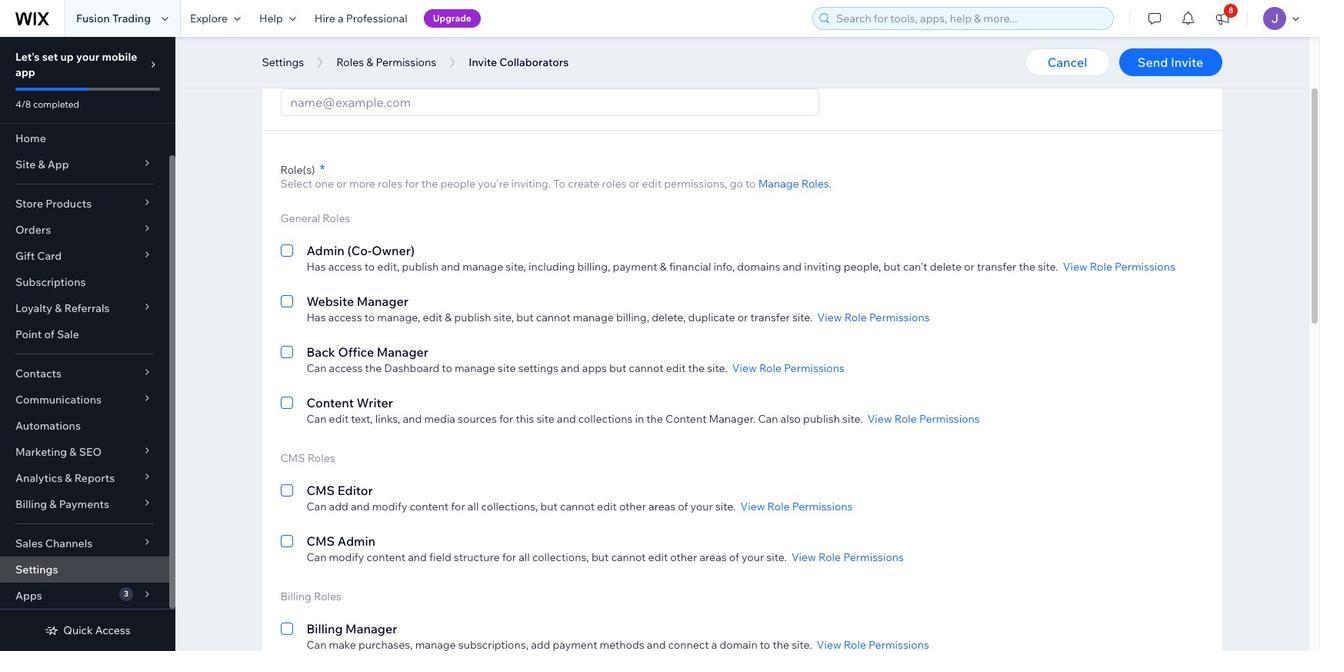 Task type: locate. For each thing, give the bounding box(es) containing it.
site. inside cms admin can modify content and field structure for all collections, but cannot edit other areas of your site. view role permissions
[[767, 551, 787, 565]]

general
[[281, 212, 320, 226]]

0 horizontal spatial content
[[367, 551, 406, 565]]

view role permissions button for cms admin
[[792, 551, 904, 565]]

0 vertical spatial site
[[498, 362, 516, 376]]

edit inside back office manager can access the dashboard to manage site settings and apps but cannot edit the site. view role permissions
[[666, 362, 686, 376]]

2 vertical spatial publish
[[804, 413, 841, 426]]

0 horizontal spatial all
[[468, 500, 479, 514]]

2 horizontal spatial publish
[[804, 413, 841, 426]]

gift card
[[15, 249, 62, 263]]

2 vertical spatial of
[[730, 551, 740, 565]]

collections, down cms editor can add and modify content for all collections, but cannot edit other areas of your site. view role permissions
[[533, 551, 589, 565]]

also
[[781, 413, 801, 426]]

1 vertical spatial content
[[367, 551, 406, 565]]

of inside cms admin can modify content and field structure for all collections, but cannot edit other areas of your site. view role permissions
[[730, 551, 740, 565]]

site right the 'this'
[[537, 413, 555, 426]]

1 vertical spatial areas
[[700, 551, 727, 565]]

site. inside "content writer can edit text, links, and media sources for this site and collections in the content manager. can also publish site. view role permissions"
[[843, 413, 863, 426]]

0 vertical spatial other
[[620, 500, 647, 514]]

add down email(s) *
[[314, 68, 333, 82]]

& left reports
[[65, 472, 72, 486]]

* right role(s)
[[320, 161, 325, 179]]

& inside popup button
[[70, 446, 77, 460]]

1 vertical spatial admin
[[338, 534, 376, 550]]

apps
[[583, 362, 607, 376]]

site left settings
[[498, 362, 516, 376]]

of inside point of sale link
[[44, 328, 55, 342]]

0 vertical spatial *
[[325, 48, 330, 66]]

areas inside cms admin can modify content and field structure for all collections, but cannot edit other areas of your site. view role permissions
[[700, 551, 727, 565]]

settings for settings button
[[262, 55, 304, 69]]

invite collaborators
[[469, 55, 569, 69]]

your
[[76, 50, 100, 64], [691, 500, 713, 514], [742, 551, 765, 565]]

but up cms admin can modify content and field structure for all collections, but cannot edit other areas of your site. view role permissions
[[541, 500, 558, 514]]

1 horizontal spatial site
[[537, 413, 555, 426]]

in
[[635, 413, 644, 426]]

1 vertical spatial add
[[329, 500, 349, 514]]

billing, left payment
[[578, 260, 611, 274]]

1 vertical spatial transfer
[[751, 311, 790, 325]]

manager inside back office manager can access the dashboard to manage site settings and apps but cannot edit the site. view role permissions
[[377, 345, 429, 360]]

and left apps
[[561, 362, 580, 376]]

invite collaborators button
[[461, 51, 577, 74]]

2 vertical spatial cms
[[307, 534, 335, 550]]

can up the billing roles
[[307, 551, 327, 565]]

the inside "content writer can edit text, links, and media sources for this site and collections in the content manager. can also publish site. view role permissions"
[[647, 413, 663, 426]]

permissions inside "content writer can edit text, links, and media sources for this site and collections in the content manager. can also publish site. view role permissions"
[[920, 413, 980, 426]]

to left edit,
[[365, 260, 375, 274]]

& for permissions
[[367, 55, 374, 69]]

other inside cms admin can modify content and field structure for all collections, but cannot edit other areas of your site. view role permissions
[[671, 551, 698, 565]]

0 horizontal spatial your
[[76, 50, 100, 64]]

transfer right delete
[[978, 260, 1017, 274]]

admin down editor
[[338, 534, 376, 550]]

view inside website manager has access to manage, edit & publish site, but cannot manage billing, delete, duplicate or transfer site. view role permissions
[[818, 311, 842, 325]]

all
[[468, 500, 479, 514], [519, 551, 530, 565]]

1 horizontal spatial areas
[[700, 551, 727, 565]]

& right site
[[38, 158, 45, 172]]

manage roles. button
[[759, 177, 832, 191]]

can inside cms editor can add and modify content for all collections, but cannot edit other areas of your site. view role permissions
[[307, 500, 327, 514]]

1 vertical spatial cms
[[307, 483, 335, 499]]

0 horizontal spatial site
[[498, 362, 516, 376]]

1 vertical spatial manage
[[573, 311, 614, 325]]

& left invitees,
[[367, 55, 374, 69]]

all right structure
[[519, 551, 530, 565]]

1 horizontal spatial billing,
[[617, 311, 650, 325]]

professional
[[346, 12, 408, 25]]

has down website
[[307, 311, 326, 325]]

0 horizontal spatial publish
[[402, 260, 439, 274]]

for right structure
[[502, 551, 517, 565]]

1 horizontal spatial to
[[554, 177, 566, 191]]

permissions,
[[664, 177, 728, 191]]

comma.
[[584, 68, 624, 82]]

your inside let's set up your mobile app
[[76, 50, 100, 64]]

structure
[[454, 551, 500, 565]]

0 horizontal spatial other
[[620, 500, 647, 514]]

for
[[405, 177, 419, 191], [500, 413, 514, 426], [451, 500, 465, 514], [502, 551, 517, 565]]

and
[[441, 260, 460, 274], [783, 260, 802, 274], [561, 362, 580, 376], [403, 413, 422, 426], [557, 413, 576, 426], [351, 500, 370, 514], [408, 551, 427, 565]]

roles for cms editor
[[308, 452, 335, 466]]

modify up the billing roles
[[329, 551, 364, 565]]

admin inside cms admin can modify content and field structure for all collections, but cannot edit other areas of your site. view role permissions
[[338, 534, 376, 550]]

2 vertical spatial manager
[[346, 622, 397, 637]]

for left people at top left
[[405, 177, 419, 191]]

app
[[15, 65, 35, 79]]

1 horizontal spatial a
[[576, 68, 582, 82]]

access inside back office manager can access the dashboard to manage site settings and apps but cannot edit the site. view role permissions
[[329, 362, 363, 376]]

billing, left delete,
[[617, 311, 650, 325]]

1 horizontal spatial content
[[410, 500, 449, 514]]

view role permissions button for cms editor
[[741, 500, 853, 514]]

cannot up back office manager can access the dashboard to manage site settings and apps but cannot edit the site. view role permissions
[[536, 311, 571, 325]]

settings inside 'sidebar' element
[[15, 563, 58, 577]]

1 vertical spatial modify
[[329, 551, 364, 565]]

has up website
[[307, 260, 326, 274]]

1 vertical spatial *
[[320, 161, 325, 179]]

manage up 'sources'
[[455, 362, 496, 376]]

areas
[[649, 500, 676, 514], [700, 551, 727, 565]]

settings link
[[0, 557, 169, 583]]

info,
[[714, 260, 735, 274]]

inviting.
[[512, 177, 551, 191]]

1 horizontal spatial other
[[671, 551, 698, 565]]

1 horizontal spatial transfer
[[978, 260, 1017, 274]]

0 vertical spatial manager
[[357, 294, 409, 309]]

1 vertical spatial of
[[678, 500, 688, 514]]

reports
[[74, 472, 115, 486]]

upgrade
[[433, 12, 472, 24]]

contacts button
[[0, 361, 169, 387]]

can down cms roles
[[307, 500, 327, 514]]

1 vertical spatial billing,
[[617, 311, 650, 325]]

content up text, on the left bottom of the page
[[307, 396, 354, 411]]

1 vertical spatial to
[[554, 177, 566, 191]]

one
[[315, 177, 334, 191]]

editor
[[338, 483, 373, 499]]

marketing
[[15, 446, 67, 460]]

0 vertical spatial modify
[[372, 500, 408, 514]]

can down back
[[307, 362, 327, 376]]

2 has from the top
[[307, 311, 326, 325]]

0 horizontal spatial of
[[44, 328, 55, 342]]

0 horizontal spatial a
[[338, 12, 344, 25]]

roles.
[[802, 177, 832, 191]]

1 vertical spatial all
[[519, 551, 530, 565]]

roles & permissions button
[[329, 51, 444, 74]]

for up 'field'
[[451, 500, 465, 514]]

None checkbox
[[281, 343, 293, 376], [281, 394, 293, 426], [281, 482, 293, 514], [281, 533, 293, 565], [281, 620, 293, 652], [281, 343, 293, 376], [281, 394, 293, 426], [281, 482, 293, 514], [281, 533, 293, 565], [281, 620, 293, 652]]

cannot up "content writer can edit text, links, and media sources for this site and collections in the content manager. can also publish site. view role permissions"
[[629, 362, 664, 376]]

payment
[[613, 260, 658, 274]]

transfer down the domains
[[751, 311, 790, 325]]

manage
[[759, 177, 799, 191]]

0 vertical spatial content
[[410, 500, 449, 514]]

cms for admin
[[307, 534, 335, 550]]

can for content writer
[[307, 413, 327, 426]]

help button
[[250, 0, 305, 37]]

settings down sales
[[15, 563, 58, 577]]

2 vertical spatial access
[[329, 362, 363, 376]]

to
[[299, 68, 311, 82], [554, 177, 566, 191]]

communications
[[15, 393, 102, 407]]

2 vertical spatial manage
[[455, 362, 496, 376]]

2 vertical spatial billing
[[307, 622, 343, 637]]

view role permissions button for content writer
[[868, 413, 980, 426]]

& inside button
[[367, 55, 374, 69]]

manage inside the admin (co-owner) has access to edit, publish and manage site, including billing, payment & financial info, domains and inviting people, but can't delete or transfer the site. view role permissions
[[463, 260, 504, 274]]

billing roles
[[281, 590, 342, 604]]

areas inside cms editor can add and modify content for all collections, but cannot edit other areas of your site. view role permissions
[[649, 500, 676, 514]]

& right manage, at left
[[445, 311, 452, 325]]

& for payments
[[49, 498, 57, 512]]

but up settings
[[517, 311, 534, 325]]

0 horizontal spatial invite
[[469, 55, 497, 69]]

0 vertical spatial settings
[[262, 55, 304, 69]]

set
[[42, 50, 58, 64]]

seo
[[79, 446, 102, 460]]

for left the 'this'
[[500, 413, 514, 426]]

billing up "billing manager"
[[281, 590, 312, 604]]

1 horizontal spatial roles
[[602, 177, 627, 191]]

marketing & seo
[[15, 446, 102, 460]]

& inside dropdown button
[[49, 498, 57, 512]]

can up cms roles
[[307, 413, 327, 426]]

cannot down cms editor can add and modify content for all collections, but cannot edit other areas of your site. view role permissions
[[611, 551, 646, 565]]

admin down general roles at the top left
[[307, 243, 345, 259]]

0 vertical spatial cms
[[281, 452, 305, 466]]

or right delete
[[965, 260, 975, 274]]

0 vertical spatial content
[[307, 396, 354, 411]]

0 horizontal spatial content
[[307, 396, 354, 411]]

quick access
[[63, 624, 131, 638]]

home link
[[0, 125, 169, 152]]

a right hire
[[338, 12, 344, 25]]

cannot up cms admin can modify content and field structure for all collections, but cannot edit other areas of your site. view role permissions
[[560, 500, 595, 514]]

access down website
[[328, 311, 362, 325]]

1 vertical spatial publish
[[455, 311, 491, 325]]

1 horizontal spatial modify
[[372, 500, 408, 514]]

publish inside website manager has access to manage, edit & publish site, but cannot manage billing, delete, duplicate or transfer site. view role permissions
[[455, 311, 491, 325]]

manager inside website manager has access to manage, edit & publish site, but cannot manage billing, delete, duplicate or transfer site. view role permissions
[[357, 294, 409, 309]]

1 vertical spatial other
[[671, 551, 698, 565]]

0 horizontal spatial settings
[[15, 563, 58, 577]]

cms editor can add and modify content for all collections, but cannot edit other areas of your site. view role permissions
[[307, 483, 853, 514]]

edit inside website manager has access to manage, edit & publish site, but cannot manage billing, delete, duplicate or transfer site. view role permissions
[[423, 311, 443, 325]]

manager for billing
[[346, 622, 397, 637]]

can inside cms admin can modify content and field structure for all collections, but cannot edit other areas of your site. view role permissions
[[307, 551, 327, 565]]

1 horizontal spatial publish
[[455, 311, 491, 325]]

publish down "owner)"
[[402, 260, 439, 274]]

0 horizontal spatial roles
[[378, 177, 403, 191]]

delete,
[[652, 311, 686, 325]]

& left seo
[[70, 446, 77, 460]]

send invite button
[[1120, 48, 1223, 76]]

or right create
[[629, 177, 640, 191]]

2 horizontal spatial your
[[742, 551, 765, 565]]

1 horizontal spatial of
[[678, 500, 688, 514]]

site, inside the admin (co-owner) has access to edit, publish and manage site, including billing, payment & financial info, domains and inviting people, but can't delete or transfer the site. view role permissions
[[506, 260, 526, 274]]

to right dashboard in the left bottom of the page
[[442, 362, 452, 376]]

sidebar element
[[0, 37, 176, 652]]

1 horizontal spatial invite
[[1172, 55, 1204, 70]]

view inside cms editor can add and modify content for all collections, but cannot edit other areas of your site. view role permissions
[[741, 500, 765, 514]]

billing inside "billing & payments" dropdown button
[[15, 498, 47, 512]]

0 vertical spatial all
[[468, 500, 479, 514]]

0 vertical spatial access
[[328, 260, 362, 274]]

add down editor
[[329, 500, 349, 514]]

1 vertical spatial collections,
[[533, 551, 589, 565]]

cms inside cms editor can add and modify content for all collections, but cannot edit other areas of your site. view role permissions
[[307, 483, 335, 499]]

select
[[281, 177, 313, 191]]

for inside cms editor can add and modify content for all collections, but cannot edit other areas of your site. view role permissions
[[451, 500, 465, 514]]

access down (co- at the top left
[[328, 260, 362, 274]]

publish right also
[[804, 413, 841, 426]]

role inside back office manager can access the dashboard to manage site settings and apps but cannot edit the site. view role permissions
[[760, 362, 782, 376]]

invite inside button
[[1172, 55, 1204, 70]]

manage up back office manager can access the dashboard to manage site settings and apps but cannot edit the site. view role permissions
[[573, 311, 614, 325]]

cms for roles
[[281, 452, 305, 466]]

access inside the admin (co-owner) has access to edit, publish and manage site, including billing, payment & financial info, domains and inviting people, but can't delete or transfer the site. view role permissions
[[328, 260, 362, 274]]

sale
[[57, 328, 79, 342]]

1 horizontal spatial settings
[[262, 55, 304, 69]]

roles right create
[[602, 177, 627, 191]]

referrals
[[64, 302, 110, 316]]

& inside the admin (co-owner) has access to edit, publish and manage site, including billing, payment & financial info, domains and inviting people, but can't delete or transfer the site. view role permissions
[[660, 260, 667, 274]]

content left 'field'
[[367, 551, 406, 565]]

0 horizontal spatial to
[[299, 68, 311, 82]]

site,
[[506, 260, 526, 274], [494, 311, 514, 325]]

0 vertical spatial admin
[[307, 243, 345, 259]]

permissions inside website manager has access to manage, edit & publish site, but cannot manage billing, delete, duplicate or transfer site. view role permissions
[[870, 311, 930, 325]]

go
[[730, 177, 743, 191]]

cannot inside cms editor can add and modify content for all collections, but cannot edit other areas of your site. view role permissions
[[560, 500, 595, 514]]

website manager has access to manage, edit & publish site, but cannot manage billing, delete, duplicate or transfer site. view role permissions
[[307, 294, 930, 325]]

publish inside the admin (co-owner) has access to edit, publish and manage site, including billing, payment & financial info, domains and inviting people, but can't delete or transfer the site. view role permissions
[[402, 260, 439, 274]]

multiple
[[335, 68, 376, 82]]

manage
[[463, 260, 504, 274], [573, 311, 614, 325], [455, 362, 496, 376]]

modify down editor
[[372, 500, 408, 514]]

settings button
[[254, 51, 312, 74]]

0 vertical spatial transfer
[[978, 260, 1017, 274]]

a right by
[[576, 68, 582, 82]]

site
[[15, 158, 36, 172]]

billing
[[15, 498, 47, 512], [281, 590, 312, 604], [307, 622, 343, 637]]

to left create
[[554, 177, 566, 191]]

cms inside cms admin can modify content and field structure for all collections, but cannot edit other areas of your site. view role permissions
[[307, 534, 335, 550]]

1 roles from the left
[[378, 177, 403, 191]]

and left inviting
[[783, 260, 802, 274]]

1 vertical spatial content
[[666, 413, 707, 426]]

but right apps
[[610, 362, 627, 376]]

other
[[620, 500, 647, 514], [671, 551, 698, 565]]

0 horizontal spatial areas
[[649, 500, 676, 514]]

edit inside cms editor can add and modify content for all collections, but cannot edit other areas of your site. view role permissions
[[597, 500, 617, 514]]

but
[[884, 260, 901, 274], [517, 311, 534, 325], [610, 362, 627, 376], [541, 500, 558, 514], [592, 551, 609, 565]]

role inside the admin (co-owner) has access to edit, publish and manage site, including billing, payment & financial info, domains and inviting people, but can't delete or transfer the site. view role permissions
[[1091, 260, 1113, 274]]

home
[[15, 132, 46, 145]]

hire a professional
[[315, 12, 408, 25]]

roles right more
[[378, 177, 403, 191]]

collections, inside cms editor can add and modify content for all collections, but cannot edit other areas of your site. view role permissions
[[481, 500, 538, 514]]

orders button
[[0, 217, 169, 243]]

1 vertical spatial your
[[691, 500, 713, 514]]

site
[[498, 362, 516, 376], [537, 413, 555, 426]]

manage left including
[[463, 260, 504, 274]]

0 horizontal spatial billing,
[[578, 260, 611, 274]]

0 vertical spatial has
[[307, 260, 326, 274]]

0 vertical spatial billing,
[[578, 260, 611, 274]]

1 vertical spatial access
[[328, 311, 362, 325]]

settings inside button
[[262, 55, 304, 69]]

& right loyalty
[[55, 302, 62, 316]]

0 vertical spatial publish
[[402, 260, 439, 274]]

explore
[[190, 12, 228, 25]]

point of sale link
[[0, 322, 169, 348]]

0 vertical spatial of
[[44, 328, 55, 342]]

to inside website manager has access to manage, edit & publish site, but cannot manage billing, delete, duplicate or transfer site. view role permissions
[[365, 311, 375, 325]]

1 vertical spatial site,
[[494, 311, 514, 325]]

None checkbox
[[281, 242, 293, 274], [281, 293, 293, 325], [281, 242, 293, 274], [281, 293, 293, 325]]

to add multiple invitees, enter each email separated by a comma.
[[299, 68, 624, 82]]

& down analytics & reports
[[49, 498, 57, 512]]

to
[[746, 177, 756, 191], [365, 260, 375, 274], [365, 311, 375, 325], [442, 362, 452, 376]]

to right the go
[[746, 177, 756, 191]]

& left financial
[[660, 260, 667, 274]]

1 horizontal spatial all
[[519, 551, 530, 565]]

subscriptions
[[15, 276, 86, 289]]

1 has from the top
[[307, 260, 326, 274]]

0 horizontal spatial modify
[[329, 551, 364, 565]]

name@example.com field
[[286, 89, 814, 115]]

0 vertical spatial to
[[299, 68, 311, 82]]

1 vertical spatial settings
[[15, 563, 58, 577]]

1 vertical spatial has
[[307, 311, 326, 325]]

1 vertical spatial site
[[537, 413, 555, 426]]

2 vertical spatial your
[[742, 551, 765, 565]]

up
[[60, 50, 74, 64]]

0 vertical spatial your
[[76, 50, 100, 64]]

collections, up structure
[[481, 500, 538, 514]]

point
[[15, 328, 42, 342]]

can
[[307, 362, 327, 376], [307, 413, 327, 426], [759, 413, 779, 426], [307, 500, 327, 514], [307, 551, 327, 565]]

edit inside role(s) * select one or more roles for the people you're inviting. to create roles or edit permissions, go to manage roles.
[[642, 177, 662, 191]]

0 vertical spatial site,
[[506, 260, 526, 274]]

separated
[[508, 68, 559, 82]]

0 horizontal spatial transfer
[[751, 311, 790, 325]]

4/8 completed
[[15, 99, 79, 110]]

billing down the billing roles
[[307, 622, 343, 637]]

but left the can't at the top right of page
[[884, 260, 901, 274]]

edit inside "content writer can edit text, links, and media sources for this site and collections in the content manager. can also publish site. view role permissions"
[[329, 413, 349, 426]]

content left manager.
[[666, 413, 707, 426]]

all up structure
[[468, 500, 479, 514]]

to down email(s)
[[299, 68, 311, 82]]

1 vertical spatial billing
[[281, 590, 312, 604]]

let's
[[15, 50, 40, 64]]

point of sale
[[15, 328, 79, 342]]

0 vertical spatial add
[[314, 68, 333, 82]]

but down cms editor can add and modify content for all collections, but cannot edit other areas of your site. view role permissions
[[592, 551, 609, 565]]

view role permissions button
[[1064, 260, 1176, 274], [818, 311, 930, 325], [733, 362, 845, 376], [868, 413, 980, 426], [741, 500, 853, 514], [792, 551, 904, 565]]

and down editor
[[351, 500, 370, 514]]

2 horizontal spatial of
[[730, 551, 740, 565]]

* inside role(s) * select one or more roles for the people you're inviting. to create roles or edit permissions, go to manage roles.
[[320, 161, 325, 179]]

cms
[[281, 452, 305, 466], [307, 483, 335, 499], [307, 534, 335, 550]]

billing down analytics on the left
[[15, 498, 47, 512]]

* right email(s)
[[325, 48, 330, 66]]

cannot inside back office manager can access the dashboard to manage site settings and apps but cannot edit the site. view role permissions
[[629, 362, 664, 376]]

1 vertical spatial manager
[[377, 345, 429, 360]]

0 vertical spatial areas
[[649, 500, 676, 514]]

the inside the admin (co-owner) has access to edit, publish and manage site, including billing, payment & financial info, domains and inviting people, but can't delete or transfer the site. view role permissions
[[1019, 260, 1036, 274]]

or right duplicate
[[738, 311, 748, 325]]

or
[[337, 177, 347, 191], [629, 177, 640, 191], [965, 260, 975, 274], [738, 311, 748, 325]]

settings down help button on the left
[[262, 55, 304, 69]]

can for cms admin
[[307, 551, 327, 565]]

site inside "content writer can edit text, links, and media sources for this site and collections in the content manager. can also publish site. view role permissions"
[[537, 413, 555, 426]]

roles & permissions
[[336, 55, 437, 69]]

access down office
[[329, 362, 363, 376]]

each
[[452, 68, 476, 82]]

and left 'field'
[[408, 551, 427, 565]]

website
[[307, 294, 354, 309]]

view inside cms admin can modify content and field structure for all collections, but cannot edit other areas of your site. view role permissions
[[792, 551, 817, 565]]

publish right manage, at left
[[455, 311, 491, 325]]

but inside back office manager can access the dashboard to manage site settings and apps but cannot edit the site. view role permissions
[[610, 362, 627, 376]]

view role permissions button for back office manager
[[733, 362, 845, 376]]

1 horizontal spatial your
[[691, 500, 713, 514]]

sales channels button
[[0, 531, 169, 557]]

0 vertical spatial billing
[[15, 498, 47, 512]]

the
[[422, 177, 438, 191], [1019, 260, 1036, 274], [365, 362, 382, 376], [689, 362, 705, 376], [647, 413, 663, 426]]

& for referrals
[[55, 302, 62, 316]]

manage,
[[377, 311, 421, 325]]

content up 'field'
[[410, 500, 449, 514]]

0 vertical spatial collections,
[[481, 500, 538, 514]]

for inside "content writer can edit text, links, and media sources for this site and collections in the content manager. can also publish site. view role permissions"
[[500, 413, 514, 426]]

to left manage, at left
[[365, 311, 375, 325]]

& inside "popup button"
[[65, 472, 72, 486]]

view role permissions button for admin (co-owner)
[[1064, 260, 1176, 274]]

0 vertical spatial manage
[[463, 260, 504, 274]]



Task type: vqa. For each thing, say whether or not it's contained in the screenshot.
third HEADING from the bottom
no



Task type: describe. For each thing, give the bounding box(es) containing it.
email(s) *
[[281, 48, 330, 66]]

can for cms editor
[[307, 500, 327, 514]]

role inside cms admin can modify content and field structure for all collections, but cannot edit other areas of your site. view role permissions
[[819, 551, 841, 565]]

fusion trading
[[76, 12, 151, 25]]

this
[[516, 413, 534, 426]]

trading
[[112, 12, 151, 25]]

roles for billing manager
[[314, 590, 342, 604]]

to inside the admin (co-owner) has access to edit, publish and manage site, including billing, payment & financial info, domains and inviting people, but can't delete or transfer the site. view role permissions
[[365, 260, 375, 274]]

and right edit,
[[441, 260, 460, 274]]

duplicate
[[689, 311, 736, 325]]

sales channels
[[15, 537, 93, 551]]

loyalty
[[15, 302, 52, 316]]

field
[[430, 551, 452, 565]]

* for role(s) * select one or more roles for the people you're inviting. to create roles or edit permissions, go to manage roles.
[[320, 161, 325, 179]]

access inside website manager has access to manage, edit & publish site, but cannot manage billing, delete, duplicate or transfer site. view role permissions
[[328, 311, 362, 325]]

other inside cms editor can add and modify content for all collections, but cannot edit other areas of your site. view role permissions
[[620, 500, 647, 514]]

more
[[349, 177, 376, 191]]

but inside website manager has access to manage, edit & publish site, but cannot manage billing, delete, duplicate or transfer site. view role permissions
[[517, 311, 534, 325]]

billing manager
[[307, 622, 397, 637]]

delete
[[930, 260, 962, 274]]

manage inside website manager has access to manage, edit & publish site, but cannot manage billing, delete, duplicate or transfer site. view role permissions
[[573, 311, 614, 325]]

contacts
[[15, 367, 62, 381]]

text,
[[351, 413, 373, 426]]

you're
[[478, 177, 509, 191]]

upgrade button
[[424, 9, 481, 28]]

and left collections
[[557, 413, 576, 426]]

1 vertical spatial a
[[576, 68, 582, 82]]

transfer inside website manager has access to manage, edit & publish site, but cannot manage billing, delete, duplicate or transfer site. view role permissions
[[751, 311, 790, 325]]

permissions inside back office manager can access the dashboard to manage site settings and apps but cannot edit the site. view role permissions
[[784, 362, 845, 376]]

access
[[95, 624, 131, 638]]

content inside cms admin can modify content and field structure for all collections, but cannot edit other areas of your site. view role permissions
[[367, 551, 406, 565]]

& for reports
[[65, 472, 72, 486]]

0 vertical spatial a
[[338, 12, 344, 25]]

site. inside website manager has access to manage, edit & publish site, but cannot manage billing, delete, duplicate or transfer site. view role permissions
[[793, 311, 813, 325]]

Search for tools, apps, help & more... field
[[832, 8, 1109, 29]]

cancel button
[[1026, 48, 1110, 76]]

permissions inside button
[[376, 55, 437, 69]]

automations
[[15, 420, 81, 433]]

but inside the admin (co-owner) has access to edit, publish and manage site, including billing, payment & financial info, domains and inviting people, but can't delete or transfer the site. view role permissions
[[884, 260, 901, 274]]

permissions inside the admin (co-owner) has access to edit, publish and manage site, including billing, payment & financial info, domains and inviting people, but can't delete or transfer the site. view role permissions
[[1115, 260, 1176, 274]]

& for seo
[[70, 446, 77, 460]]

collections
[[579, 413, 633, 426]]

modify inside cms admin can modify content and field structure for all collections, but cannot edit other areas of your site. view role permissions
[[329, 551, 364, 565]]

or right one
[[337, 177, 347, 191]]

back
[[307, 345, 335, 360]]

transfer inside the admin (co-owner) has access to edit, publish and manage site, including billing, payment & financial info, domains and inviting people, but can't delete or transfer the site. view role permissions
[[978, 260, 1017, 274]]

role inside "content writer can edit text, links, and media sources for this site and collections in the content manager. can also publish site. view role permissions"
[[895, 413, 917, 426]]

* for email(s) *
[[325, 48, 330, 66]]

completed
[[33, 99, 79, 110]]

view inside "content writer can edit text, links, and media sources for this site and collections in the content manager. can also publish site. view role permissions"
[[868, 413, 893, 426]]

billing for billing & payments
[[15, 498, 47, 512]]

billing for billing roles
[[281, 590, 312, 604]]

help
[[259, 12, 283, 25]]

admin (co-owner) has access to edit, publish and manage site, including billing, payment & financial info, domains and inviting people, but can't delete or transfer the site. view role permissions
[[307, 243, 1176, 274]]

owner)
[[372, 243, 415, 259]]

manage inside back office manager can access the dashboard to manage site settings and apps but cannot edit the site. view role permissions
[[455, 362, 496, 376]]

can't
[[904, 260, 928, 274]]

collaborators
[[500, 55, 569, 69]]

people
[[441, 177, 476, 191]]

content inside cms editor can add and modify content for all collections, but cannot edit other areas of your site. view role permissions
[[410, 500, 449, 514]]

media
[[424, 413, 456, 426]]

but inside cms editor can add and modify content for all collections, but cannot edit other areas of your site. view role permissions
[[541, 500, 558, 514]]

the inside role(s) * select one or more roles for the people you're inviting. to create roles or edit permissions, go to manage roles.
[[422, 177, 438, 191]]

4/8
[[15, 99, 31, 110]]

financial
[[670, 260, 712, 274]]

all inside cms admin can modify content and field structure for all collections, but cannot edit other areas of your site. view role permissions
[[519, 551, 530, 565]]

cannot inside website manager has access to manage, edit & publish site, but cannot manage billing, delete, duplicate or transfer site. view role permissions
[[536, 311, 571, 325]]

but inside cms admin can modify content and field structure for all collections, but cannot edit other areas of your site. view role permissions
[[592, 551, 609, 565]]

view role permissions button for website manager
[[818, 311, 930, 325]]

role(s)
[[281, 163, 315, 177]]

permissions inside cms editor can add and modify content for all collections, but cannot edit other areas of your site. view role permissions
[[793, 500, 853, 514]]

or inside the admin (co-owner) has access to edit, publish and manage site, including billing, payment & financial info, domains and inviting people, but can't delete or transfer the site. view role permissions
[[965, 260, 975, 274]]

and inside cms editor can add and modify content for all collections, but cannot edit other areas of your site. view role permissions
[[351, 500, 370, 514]]

settings
[[519, 362, 559, 376]]

admin inside the admin (co-owner) has access to edit, publish and manage site, including billing, payment & financial info, domains and inviting people, but can't delete or transfer the site. view role permissions
[[307, 243, 345, 259]]

manager for website
[[357, 294, 409, 309]]

email(s)
[[281, 52, 320, 65]]

office
[[338, 345, 374, 360]]

card
[[37, 249, 62, 263]]

and inside cms admin can modify content and field structure for all collections, but cannot edit other areas of your site. view role permissions
[[408, 551, 427, 565]]

orders
[[15, 223, 51, 237]]

has inside the admin (co-owner) has access to edit, publish and manage site, including billing, payment & financial info, domains and inviting people, but can't delete or transfer the site. view role permissions
[[307, 260, 326, 274]]

gift card button
[[0, 243, 169, 269]]

people,
[[844, 260, 882, 274]]

gift
[[15, 249, 35, 263]]

add inside cms editor can add and modify content for all collections, but cannot edit other areas of your site. view role permissions
[[329, 500, 349, 514]]

send invite
[[1138, 55, 1204, 70]]

domains
[[738, 260, 781, 274]]

1 horizontal spatial content
[[666, 413, 707, 426]]

sources
[[458, 413, 497, 426]]

permissions inside cms admin can modify content and field structure for all collections, but cannot edit other areas of your site. view role permissions
[[844, 551, 904, 565]]

loyalty & referrals
[[15, 302, 110, 316]]

billing for billing manager
[[307, 622, 343, 637]]

site. inside back office manager can access the dashboard to manage site settings and apps but cannot edit the site. view role permissions
[[708, 362, 728, 376]]

& inside website manager has access to manage, edit & publish site, but cannot manage billing, delete, duplicate or transfer site. view role permissions
[[445, 311, 452, 325]]

marketing & seo button
[[0, 440, 169, 466]]

edit,
[[377, 260, 400, 274]]

store products button
[[0, 191, 169, 217]]

cms admin can modify content and field structure for all collections, but cannot edit other areas of your site. view role permissions
[[307, 534, 904, 565]]

for inside cms admin can modify content and field structure for all collections, but cannot edit other areas of your site. view role permissions
[[502, 551, 517, 565]]

access for (co-
[[328, 260, 362, 274]]

analytics & reports
[[15, 472, 115, 486]]

billing & payments
[[15, 498, 109, 512]]

8 button
[[1206, 0, 1240, 37]]

site inside back office manager can access the dashboard to manage site settings and apps but cannot edit the site. view role permissions
[[498, 362, 516, 376]]

modify inside cms editor can add and modify content for all collections, but cannot edit other areas of your site. view role permissions
[[372, 500, 408, 514]]

site & app
[[15, 158, 69, 172]]

invitees,
[[379, 68, 420, 82]]

all inside cms editor can add and modify content for all collections, but cannot edit other areas of your site. view role permissions
[[468, 500, 479, 514]]

and inside back office manager can access the dashboard to manage site settings and apps but cannot edit the site. view role permissions
[[561, 362, 580, 376]]

invite inside button
[[469, 55, 497, 69]]

cancel
[[1048, 55, 1088, 70]]

role inside website manager has access to manage, edit & publish site, but cannot manage billing, delete, duplicate or transfer site. view role permissions
[[845, 311, 867, 325]]

site. inside cms editor can add and modify content for all collections, but cannot edit other areas of your site. view role permissions
[[716, 500, 736, 514]]

3
[[124, 590, 129, 600]]

site, inside website manager has access to manage, edit & publish site, but cannot manage billing, delete, duplicate or transfer site. view role permissions
[[494, 311, 514, 325]]

to inside role(s) * select one or more roles for the people you're inviting. to create roles or edit permissions, go to manage roles.
[[746, 177, 756, 191]]

app
[[48, 158, 69, 172]]

to inside back office manager can access the dashboard to manage site settings and apps but cannot edit the site. view role permissions
[[442, 362, 452, 376]]

or inside website manager has access to manage, edit & publish site, but cannot manage billing, delete, duplicate or transfer site. view role permissions
[[738, 311, 748, 325]]

roles inside roles & permissions button
[[336, 55, 364, 69]]

channels
[[45, 537, 93, 551]]

publish inside "content writer can edit text, links, and media sources for this site and collections in the content manager. can also publish site. view role permissions"
[[804, 413, 841, 426]]

view inside back office manager can access the dashboard to manage site settings and apps but cannot edit the site. view role permissions
[[733, 362, 757, 376]]

collections, inside cms admin can modify content and field structure for all collections, but cannot edit other areas of your site. view role permissions
[[533, 551, 589, 565]]

and right links,
[[403, 413, 422, 426]]

store
[[15, 197, 43, 211]]

view inside the admin (co-owner) has access to edit, publish and manage site, including billing, payment & financial info, domains and inviting people, but can't delete or transfer the site. view role permissions
[[1064, 260, 1088, 274]]

quick
[[63, 624, 93, 638]]

edit inside cms admin can modify content and field structure for all collections, but cannot edit other areas of your site. view role permissions
[[649, 551, 668, 565]]

access for office
[[329, 362, 363, 376]]

of inside cms editor can add and modify content for all collections, but cannot edit other areas of your site. view role permissions
[[678, 500, 688, 514]]

your inside cms admin can modify content and field structure for all collections, but cannot edit other areas of your site. view role permissions
[[742, 551, 765, 565]]

role inside cms editor can add and modify content for all collections, but cannot edit other areas of your site. view role permissions
[[768, 500, 790, 514]]

dashboard
[[384, 362, 440, 376]]

general roles
[[281, 212, 351, 226]]

enter
[[423, 68, 449, 82]]

inviting
[[805, 260, 842, 274]]

writer
[[357, 396, 393, 411]]

cms roles
[[281, 452, 335, 466]]

can left also
[[759, 413, 779, 426]]

manager.
[[709, 413, 756, 426]]

2 roles from the left
[[602, 177, 627, 191]]

cms for editor
[[307, 483, 335, 499]]

email
[[478, 68, 506, 82]]

hire a professional link
[[305, 0, 417, 37]]

cannot inside cms admin can modify content and field structure for all collections, but cannot edit other areas of your site. view role permissions
[[611, 551, 646, 565]]

billing, inside website manager has access to manage, edit & publish site, but cannot manage billing, delete, duplicate or transfer site. view role permissions
[[617, 311, 650, 325]]

to inside role(s) * select one or more roles for the people you're inviting. to create roles or edit permissions, go to manage roles.
[[554, 177, 566, 191]]

settings for settings link
[[15, 563, 58, 577]]

roles for admin (co-owner)
[[323, 212, 351, 226]]

for inside role(s) * select one or more roles for the people you're inviting. to create roles or edit permissions, go to manage roles.
[[405, 177, 419, 191]]

can inside back office manager can access the dashboard to manage site settings and apps but cannot edit the site. view role permissions
[[307, 362, 327, 376]]

your inside cms editor can add and modify content for all collections, but cannot edit other areas of your site. view role permissions
[[691, 500, 713, 514]]

hire
[[315, 12, 336, 25]]

analytics
[[15, 472, 62, 486]]

site. inside the admin (co-owner) has access to edit, publish and manage site, including billing, payment & financial info, domains and inviting people, but can't delete or transfer the site. view role permissions
[[1039, 260, 1059, 274]]

create
[[568, 177, 600, 191]]

has inside website manager has access to manage, edit & publish site, but cannot manage billing, delete, duplicate or transfer site. view role permissions
[[307, 311, 326, 325]]

& for app
[[38, 158, 45, 172]]

billing, inside the admin (co-owner) has access to edit, publish and manage site, including billing, payment & financial info, domains and inviting people, but can't delete or transfer the site. view role permissions
[[578, 260, 611, 274]]



